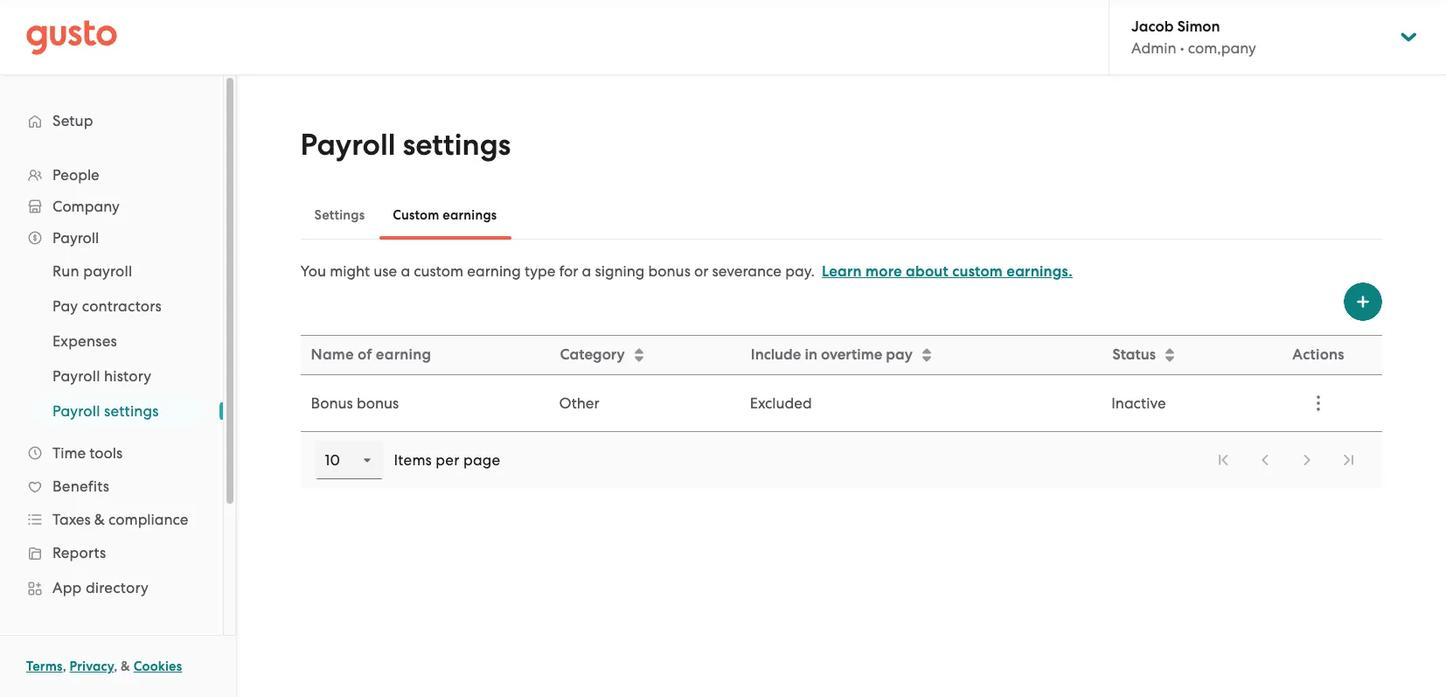 Task type: locate. For each thing, give the bounding box(es) containing it.
benefits link
[[17, 471, 206, 502]]

&
[[94, 511, 105, 528], [121, 659, 130, 675]]

1 horizontal spatial earning
[[467, 262, 521, 280]]

custom
[[414, 262, 464, 280], [953, 262, 1003, 281]]

custom right the use
[[414, 262, 464, 280]]

earning left type
[[467, 262, 521, 280]]

other
[[560, 395, 600, 412]]

time tools
[[52, 444, 123, 462]]

taxes
[[52, 511, 91, 528]]

1 horizontal spatial a
[[582, 262, 592, 280]]

jacob simon admin • com,pany
[[1132, 17, 1257, 57]]

reports
[[52, 544, 106, 562]]

list for paid time off group element
[[1205, 441, 1370, 479]]

1 horizontal spatial bonus
[[649, 262, 691, 280]]

1 vertical spatial settings
[[104, 402, 159, 420]]

1 vertical spatial bonus
[[357, 395, 399, 412]]

0 vertical spatial payroll settings
[[301, 127, 511, 163]]

include in overtime pay
[[751, 346, 913, 364]]

setup link
[[17, 105, 206, 136]]

0 horizontal spatial settings
[[104, 402, 159, 420]]

payroll settings tab list
[[301, 191, 1384, 240]]

app
[[52, 579, 82, 597]]

category
[[560, 346, 625, 364]]

payroll up time
[[52, 402, 100, 420]]

payroll down expenses
[[52, 367, 100, 385]]

company button
[[17, 191, 206, 222]]

custom right about
[[953, 262, 1003, 281]]

run
[[52, 262, 79, 280]]

settings button
[[301, 194, 379, 236]]

include
[[751, 346, 802, 364]]

list inside paid time off group element
[[1205, 441, 1370, 479]]

earning right of on the left
[[376, 346, 431, 364]]

0 horizontal spatial a
[[401, 262, 410, 280]]

simon
[[1178, 17, 1221, 36]]

type
[[525, 262, 556, 280]]

bonus left "or"
[[649, 262, 691, 280]]

category button
[[550, 337, 739, 374]]

0 horizontal spatial bonus
[[357, 395, 399, 412]]

payroll down "company"
[[52, 229, 99, 247]]

privacy
[[70, 659, 114, 675]]

, left "privacy" link
[[63, 659, 66, 675]]

payroll
[[83, 262, 132, 280]]

0 horizontal spatial &
[[94, 511, 105, 528]]

might
[[330, 262, 370, 280]]

payroll settings inside payroll settings link
[[52, 402, 159, 420]]

0 horizontal spatial payroll settings
[[52, 402, 159, 420]]

time
[[52, 444, 86, 462]]

payroll button
[[17, 222, 206, 254]]

0 horizontal spatial earning
[[376, 346, 431, 364]]

, left cookies
[[114, 659, 118, 675]]

payroll inside payroll dropdown button
[[52, 229, 99, 247]]

a right the use
[[401, 262, 410, 280]]

list containing people
[[0, 159, 223, 697]]

1 horizontal spatial ,
[[114, 659, 118, 675]]

0 vertical spatial earning
[[467, 262, 521, 280]]

settings
[[403, 127, 511, 163], [104, 402, 159, 420]]

payroll settings up custom
[[301, 127, 511, 163]]

severance
[[713, 262, 782, 280]]

pay
[[887, 346, 913, 364]]

0 vertical spatial bonus
[[649, 262, 691, 280]]

settings down history
[[104, 402, 159, 420]]

payroll settings
[[301, 127, 511, 163], [52, 402, 159, 420]]

pay
[[52, 297, 78, 315]]

list
[[0, 159, 223, 697], [0, 254, 223, 429], [1205, 441, 1370, 479]]

bonus
[[311, 395, 353, 412]]

include in overtime pay button
[[741, 337, 1101, 374]]

about
[[906, 262, 949, 281]]

earning
[[467, 262, 521, 280], [376, 346, 431, 364]]

more
[[866, 262, 903, 281]]

benefits
[[52, 478, 109, 495]]

cookies button
[[134, 656, 182, 677]]

1 horizontal spatial &
[[121, 659, 130, 675]]

a
[[401, 262, 410, 280], [582, 262, 592, 280]]

run payroll
[[52, 262, 132, 280]]

admin
[[1132, 39, 1177, 57]]

payroll inside payroll settings link
[[52, 402, 100, 420]]

& inside dropdown button
[[94, 511, 105, 528]]

name of earning
[[311, 346, 431, 364]]

privacy link
[[70, 659, 114, 675]]

,
[[63, 659, 66, 675], [114, 659, 118, 675]]

payroll history link
[[31, 360, 206, 392]]

overtime
[[821, 346, 883, 364]]

& left cookies
[[121, 659, 130, 675]]

& right the taxes at the bottom left of the page
[[94, 511, 105, 528]]

settings up custom earnings button
[[403, 127, 511, 163]]

cookies
[[134, 659, 182, 675]]

settings inside list
[[104, 402, 159, 420]]

terms
[[26, 659, 63, 675]]

1 vertical spatial payroll settings
[[52, 402, 159, 420]]

bonus
[[649, 262, 691, 280], [357, 395, 399, 412]]

1 horizontal spatial custom
[[953, 262, 1003, 281]]

0 horizontal spatial ,
[[63, 659, 66, 675]]

pay contractors
[[52, 297, 162, 315]]

1 vertical spatial &
[[121, 659, 130, 675]]

or
[[695, 262, 709, 280]]

0 vertical spatial &
[[94, 511, 105, 528]]

1 custom from the left
[[414, 262, 464, 280]]

payroll settings link
[[31, 395, 206, 427]]

2 a from the left
[[582, 262, 592, 280]]

1 vertical spatial earning
[[376, 346, 431, 364]]

payroll
[[301, 127, 396, 163], [52, 229, 99, 247], [52, 367, 100, 385], [52, 402, 100, 420]]

0 horizontal spatial custom
[[414, 262, 464, 280]]

custom
[[393, 207, 440, 223]]

bonus right bonus on the left
[[357, 395, 399, 412]]

bonus bonus
[[311, 395, 399, 412]]

home image
[[26, 20, 117, 55]]

earning inside 'you might use a custom earning type for a signing bonus or severance pay. learn more about custom earnings.'
[[467, 262, 521, 280]]

reports link
[[17, 537, 206, 569]]

a right the for
[[582, 262, 592, 280]]

0 vertical spatial settings
[[403, 127, 511, 163]]

payroll settings down payroll history
[[52, 402, 159, 420]]

expenses
[[52, 332, 117, 350]]



Task type: describe. For each thing, give the bounding box(es) containing it.
1 horizontal spatial settings
[[403, 127, 511, 163]]

of
[[358, 346, 372, 364]]

custom inside 'you might use a custom earning type for a signing bonus or severance pay. learn more about custom earnings.'
[[414, 262, 464, 280]]

signing
[[595, 262, 645, 280]]

jacob
[[1132, 17, 1174, 36]]

bonus inside 'you might use a custom earning type for a signing bonus or severance pay. learn more about custom earnings.'
[[649, 262, 691, 280]]

pay contractors link
[[31, 290, 206, 322]]

2 , from the left
[[114, 659, 118, 675]]

status button
[[1103, 337, 1254, 374]]

actions
[[1293, 346, 1345, 364]]

1 horizontal spatial payroll settings
[[301, 127, 511, 163]]

taxes & compliance button
[[17, 504, 206, 535]]

•
[[1181, 39, 1185, 57]]

you
[[301, 262, 326, 280]]

2 custom from the left
[[953, 262, 1003, 281]]

items per page
[[394, 451, 501, 469]]

time tools button
[[17, 437, 206, 469]]

custom earnings
[[393, 207, 497, 223]]

excluded
[[750, 395, 813, 412]]

payroll history
[[52, 367, 152, 385]]

contractors
[[82, 297, 162, 315]]

earnings.
[[1007, 262, 1073, 281]]

earnings
[[443, 207, 497, 223]]

com,pany
[[1189, 39, 1257, 57]]

name
[[311, 346, 354, 364]]

status
[[1113, 346, 1157, 364]]

page
[[464, 451, 501, 469]]

1 , from the left
[[63, 659, 66, 675]]

list containing run payroll
[[0, 254, 223, 429]]

learn more about custom earnings. link
[[822, 262, 1073, 281]]

gusto navigation element
[[0, 75, 223, 697]]

per
[[436, 451, 460, 469]]

you might use a custom earning type for a signing bonus or severance pay. learn more about custom earnings.
[[301, 262, 1073, 281]]

taxes & compliance
[[52, 511, 188, 528]]

app directory link
[[17, 572, 206, 604]]

payroll inside "payroll history" link
[[52, 367, 100, 385]]

app directory
[[52, 579, 149, 597]]

settings
[[315, 207, 365, 223]]

custom earnings button
[[379, 194, 511, 236]]

paid time off group element
[[301, 432, 1384, 488]]

run payroll link
[[31, 255, 206, 287]]

use
[[374, 262, 397, 280]]

in
[[805, 346, 818, 364]]

inactive
[[1112, 395, 1167, 412]]

expenses link
[[31, 325, 206, 357]]

history
[[104, 367, 152, 385]]

payroll up settings button
[[301, 127, 396, 163]]

custom earning types grid
[[301, 335, 1384, 432]]

terms link
[[26, 659, 63, 675]]

people button
[[17, 159, 206, 191]]

terms , privacy , & cookies
[[26, 659, 182, 675]]

items
[[394, 451, 432, 469]]

earning inside grid
[[376, 346, 431, 364]]

company
[[52, 198, 120, 215]]

people
[[52, 166, 100, 184]]

pay.
[[786, 262, 815, 280]]

1 a from the left
[[401, 262, 410, 280]]

bonus inside custom earning types grid
[[357, 395, 399, 412]]

directory
[[86, 579, 149, 597]]

compliance
[[109, 511, 188, 528]]

tools
[[89, 444, 123, 462]]

list for gusto navigation element
[[0, 159, 223, 697]]

for
[[559, 262, 579, 280]]

setup
[[52, 112, 93, 129]]

learn
[[822, 262, 862, 281]]



Task type: vqa. For each thing, say whether or not it's contained in the screenshot.
the couple
no



